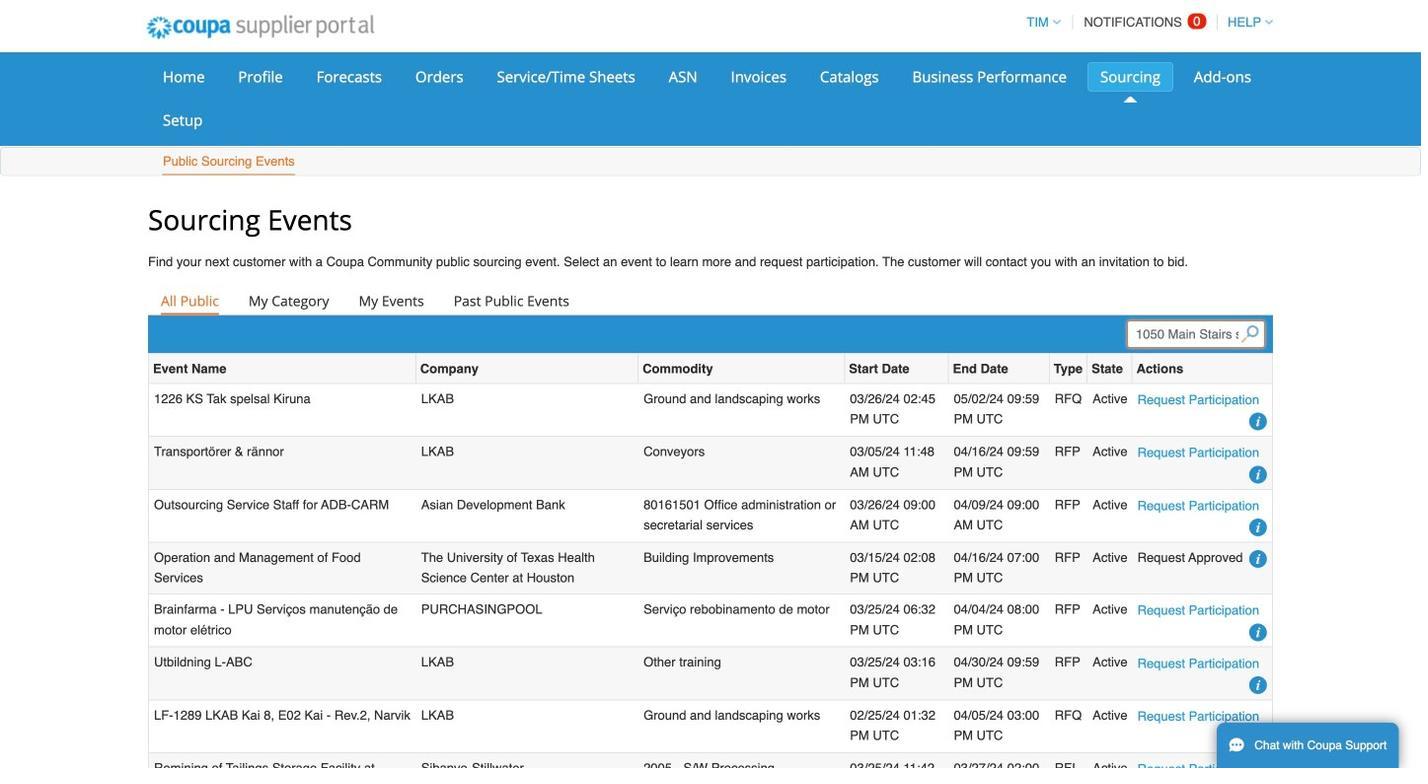 Task type: describe. For each thing, give the bounding box(es) containing it.
Search text field
[[1127, 321, 1265, 348]]

coupa supplier portal image
[[133, 3, 388, 52]]



Task type: vqa. For each thing, say whether or not it's contained in the screenshot.
Search text box
yes



Task type: locate. For each thing, give the bounding box(es) containing it.
search image
[[1241, 326, 1259, 343]]

navigation
[[1018, 3, 1273, 41]]

tab list
[[148, 287, 1273, 315]]



